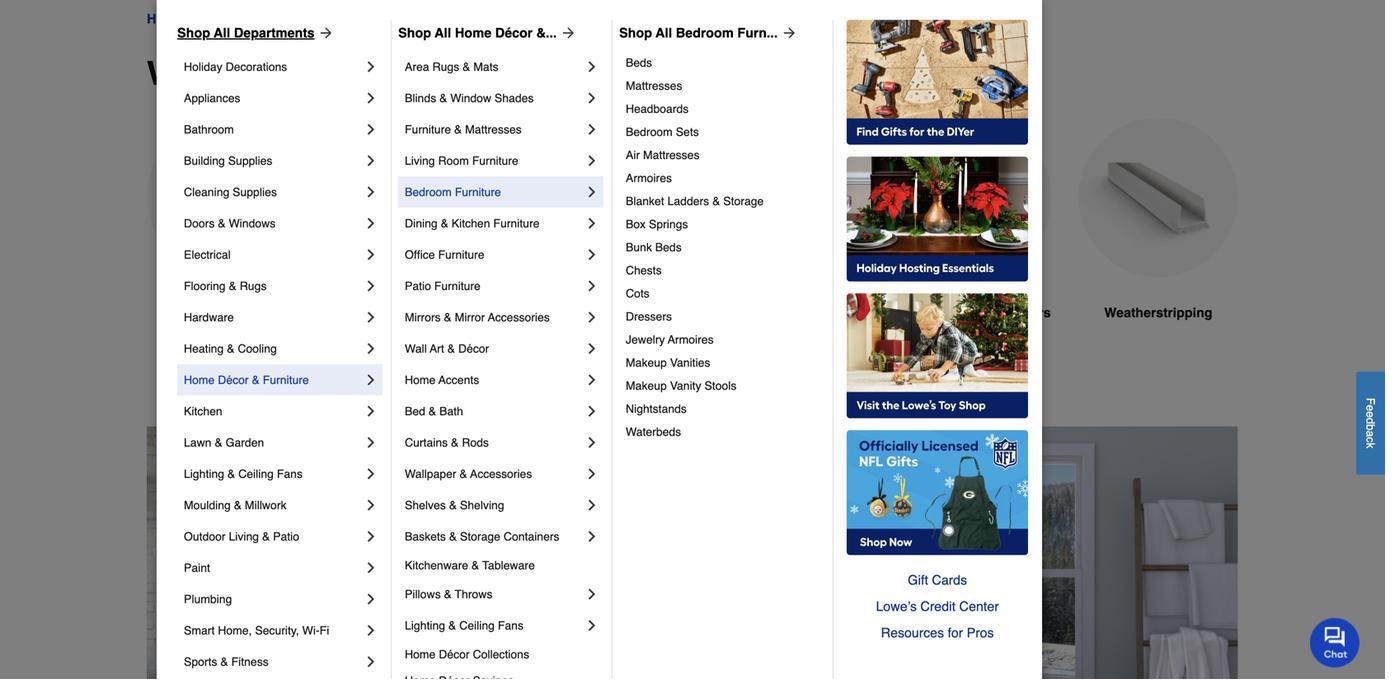 Task type: locate. For each thing, give the bounding box(es) containing it.
all up area rugs & mats
[[435, 25, 451, 40]]

office
[[405, 248, 435, 261]]

doors inside interior doors link
[[419, 305, 457, 320]]

chevron right image for building supplies
[[363, 153, 379, 169]]

& up "exterior doors"
[[229, 280, 236, 293]]

shop all home décor &...
[[398, 25, 557, 40]]

shop all home décor &... link
[[398, 23, 577, 43]]

accessories down patio furniture link
[[488, 311, 550, 324]]

shop
[[177, 25, 210, 40], [398, 25, 431, 40], [619, 25, 652, 40]]

windows down "cleaning supplies" link
[[229, 217, 276, 230]]

0 horizontal spatial kitchen
[[184, 405, 222, 418]]

chevron right image for lawn & garden link
[[363, 435, 379, 451]]

rugs right area
[[432, 60, 459, 73]]

a black double-hung window with six panes. image
[[519, 118, 679, 277]]

0 vertical spatial makeup
[[626, 356, 667, 369]]

&
[[255, 11, 264, 26], [300, 54, 324, 92], [463, 60, 470, 73], [439, 92, 447, 105], [454, 123, 462, 136], [712, 195, 720, 208], [218, 217, 226, 230], [441, 217, 448, 230], [229, 280, 236, 293], [984, 305, 994, 320], [444, 311, 452, 324], [227, 342, 235, 355], [447, 342, 455, 355], [252, 373, 260, 387], [429, 405, 436, 418], [215, 436, 222, 449], [451, 436, 459, 449], [228, 467, 235, 481], [460, 467, 467, 481], [234, 499, 242, 512], [449, 499, 457, 512], [262, 530, 270, 543], [449, 530, 457, 543], [472, 559, 479, 572], [444, 588, 452, 601], [448, 619, 456, 632], [220, 655, 228, 669]]

arrow right image for shop all departments
[[315, 25, 334, 41]]

shop for shop all home décor &...
[[398, 25, 431, 40]]

0 vertical spatial storage
[[723, 195, 764, 208]]

& for doors & windows link
[[218, 217, 226, 230]]

fans
[[277, 467, 303, 481], [498, 619, 524, 632]]

ceiling up millwork
[[238, 467, 274, 481]]

1 horizontal spatial arrow right image
[[778, 25, 798, 41]]

& for blinds & window shades link
[[439, 92, 447, 105]]

furniture inside office furniture link
[[438, 248, 484, 261]]

& for 'sports & fitness' link
[[220, 655, 228, 669]]

0 horizontal spatial rugs
[[240, 280, 267, 293]]

0 vertical spatial lighting & ceiling fans
[[184, 467, 303, 481]]

shop up holiday
[[177, 25, 210, 40]]

& right pillows
[[444, 588, 452, 601]]

mattresses down bedroom sets
[[643, 148, 700, 162]]

0 horizontal spatial all
[[214, 25, 230, 40]]

cleaning supplies
[[184, 186, 277, 199]]

mattresses up living room furniture link
[[465, 123, 522, 136]]

box springs link
[[626, 213, 821, 236]]

0 vertical spatial accessories
[[488, 311, 550, 324]]

furniture & mattresses
[[405, 123, 522, 136]]

& inside "link"
[[429, 405, 436, 418]]

kitchen inside the dining & kitchen furniture link
[[452, 217, 490, 230]]

chevron right image for moulding & millwork link
[[363, 497, 379, 514]]

3 all from the left
[[656, 25, 672, 40]]

furniture up bedroom furniture link at the top
[[472, 154, 518, 167]]

furniture inside furniture & mattresses link
[[405, 123, 451, 136]]

2 horizontal spatial bedroom
[[676, 25, 734, 40]]

0 horizontal spatial bedroom
[[405, 186, 452, 199]]

& right dining
[[441, 217, 448, 230]]

a
[[1364, 431, 1377, 437]]

furniture inside living room furniture link
[[472, 154, 518, 167]]

living room furniture link
[[405, 145, 584, 176]]

armoires up vanities
[[668, 333, 714, 346]]

furniture inside bedroom furniture link
[[455, 186, 501, 199]]

& up "decorations" on the top of page
[[255, 11, 264, 26]]

bedroom up beds link
[[676, 25, 734, 40]]

resources for pros link
[[847, 620, 1028, 646]]

weatherstripping
[[1104, 305, 1213, 320]]

& down cleaning supplies
[[218, 217, 226, 230]]

accessories
[[488, 311, 550, 324], [470, 467, 532, 481]]

furniture up dining & kitchen furniture
[[455, 186, 501, 199]]

mats
[[473, 60, 498, 73]]

& left millwork
[[234, 499, 242, 512]]

& down pillows & throws
[[448, 619, 456, 632]]

& right bed
[[429, 405, 436, 418]]

1 vertical spatial mattresses
[[465, 123, 522, 136]]

1 vertical spatial beds
[[655, 241, 682, 254]]

plumbing
[[184, 593, 232, 606]]

openers
[[997, 305, 1051, 320]]

chevron right image for blinds & window shades
[[584, 90, 600, 106]]

shop for shop all bedroom furn...
[[619, 25, 652, 40]]

officially licensed n f l gifts. shop now. image
[[847, 430, 1028, 556]]

d
[[1364, 418, 1377, 424]]

chevron right image for home accents link
[[584, 372, 600, 388]]

home link
[[147, 9, 183, 29]]

furniture down heating & cooling link
[[263, 373, 309, 387]]

1 horizontal spatial living
[[405, 154, 435, 167]]

décor left '&...'
[[495, 25, 533, 40]]

fans up moulding & millwork link
[[277, 467, 303, 481]]

home for home décor & furniture
[[184, 373, 215, 387]]

all for departments
[[214, 25, 230, 40]]

lighting & ceiling fans link up millwork
[[184, 458, 363, 490]]

arrow right image up holiday decorations link in the left of the page
[[315, 25, 334, 41]]

living
[[405, 154, 435, 167], [229, 530, 259, 543]]

lighting & ceiling fans up home décor collections
[[405, 619, 524, 632]]

chevron right image for area rugs & mats link
[[584, 59, 600, 75]]

kitchen down bedroom furniture at the top left
[[452, 217, 490, 230]]

flooring & rugs
[[184, 280, 267, 293]]

& up shelves & shelving at bottom
[[460, 467, 467, 481]]

pillows & throws link
[[405, 579, 584, 610]]

1 vertical spatial lighting
[[405, 619, 445, 632]]

2 all from the left
[[435, 25, 451, 40]]

0 vertical spatial rugs
[[432, 60, 459, 73]]

blinds & window shades
[[405, 92, 534, 105]]

makeup for makeup vanities
[[626, 356, 667, 369]]

garage doors & openers link
[[892, 118, 1052, 362]]

garage
[[893, 305, 939, 320]]

& for heating & cooling link
[[227, 342, 235, 355]]

& up moulding & millwork
[[228, 467, 235, 481]]

& for the lighting & ceiling fans link to the left
[[228, 467, 235, 481]]

chevron right image for pillows & throws
[[584, 586, 600, 603]]

e up d
[[1364, 405, 1377, 411]]

makeup down jewelry
[[626, 356, 667, 369]]

chevron right image
[[363, 59, 379, 75], [584, 90, 600, 106], [363, 121, 379, 138], [363, 153, 379, 169], [584, 215, 600, 232], [584, 309, 600, 326], [363, 372, 379, 388], [584, 403, 600, 420], [584, 435, 600, 451], [363, 560, 379, 576], [584, 586, 600, 603], [363, 591, 379, 608]]

windows
[[198, 11, 251, 26], [147, 54, 291, 92], [229, 217, 276, 230], [571, 305, 628, 320]]

1 vertical spatial living
[[229, 530, 259, 543]]

bedroom furniture
[[405, 186, 501, 199]]

1 vertical spatial kitchen
[[184, 405, 222, 418]]

2 arrow right image from the left
[[778, 25, 798, 41]]

bedroom sets link
[[626, 120, 821, 143]]

chevron right image for doors & windows link
[[363, 215, 379, 232]]

supplies for cleaning supplies
[[233, 186, 277, 199]]

e up b
[[1364, 411, 1377, 418]]

furn...
[[737, 25, 778, 40]]

1 vertical spatial fans
[[498, 619, 524, 632]]

& right the lawn
[[215, 436, 222, 449]]

more
[[696, 373, 728, 389]]

0 horizontal spatial shop
[[177, 25, 210, 40]]

f
[[1364, 398, 1377, 405]]

kitchen
[[452, 217, 490, 230], [184, 405, 222, 418]]

living down moulding & millwork
[[229, 530, 259, 543]]

bedroom for furniture
[[405, 186, 452, 199]]

& right art at left bottom
[[447, 342, 455, 355]]

blanket ladders & storage
[[626, 195, 764, 208]]

weatherstripping link
[[1078, 118, 1238, 362]]

all for bedroom
[[656, 25, 672, 40]]

all up beds link
[[656, 25, 672, 40]]

décor inside wall art & décor link
[[458, 342, 489, 355]]

makeup up nightstands
[[626, 379, 667, 392]]

2 e from the top
[[1364, 411, 1377, 418]]

0 horizontal spatial lighting & ceiling fans link
[[184, 458, 363, 490]]

baskets & storage containers link
[[405, 521, 584, 552]]

1 vertical spatial accessories
[[470, 467, 532, 481]]

storage up kitchenware & tableware
[[460, 530, 500, 543]]

& right blinds at left
[[439, 92, 447, 105]]

supplies up cleaning supplies
[[228, 154, 272, 167]]

sports & fitness
[[184, 655, 269, 669]]

0 vertical spatial lighting & ceiling fans link
[[184, 458, 363, 490]]

1 vertical spatial lighting & ceiling fans
[[405, 619, 524, 632]]

2 makeup from the top
[[626, 379, 667, 392]]

millwork
[[245, 499, 286, 512]]

living left room
[[405, 154, 435, 167]]

1 horizontal spatial patio
[[405, 280, 431, 293]]

1 vertical spatial supplies
[[233, 186, 277, 199]]

fans up home décor collections link
[[498, 619, 524, 632]]

lighting & ceiling fans down garden
[[184, 467, 303, 481]]

arrow right image up beds link
[[778, 25, 798, 41]]

& for windows & doors link
[[255, 11, 264, 26]]

0 vertical spatial lighting
[[184, 467, 224, 481]]

0 horizontal spatial ceiling
[[238, 467, 274, 481]]

3 shop from the left
[[619, 25, 652, 40]]

& left mats
[[463, 60, 470, 73]]

chevron right image for baskets & storage containers link
[[584, 529, 600, 545]]

makeup
[[626, 356, 667, 369], [626, 379, 667, 392]]

supplies inside "link"
[[228, 154, 272, 167]]

vanity
[[670, 379, 701, 392]]

chevron right image for holiday decorations
[[363, 59, 379, 75]]

home décor & furniture link
[[184, 364, 363, 396]]

makeup vanity stools link
[[626, 374, 821, 397]]

all for home
[[435, 25, 451, 40]]

home décor & furniture
[[184, 373, 309, 387]]

1 e from the top
[[1364, 405, 1377, 411]]

mattresses up the headboards
[[626, 79, 682, 92]]

armoires up blanket
[[626, 171, 672, 185]]

beds
[[626, 56, 652, 69], [655, 241, 682, 254]]

furniture inside the dining & kitchen furniture link
[[493, 217, 540, 230]]

beds up the headboards
[[626, 56, 652, 69]]

& left cooling
[[227, 342, 235, 355]]

tableware
[[482, 559, 535, 572]]

0 vertical spatial mattresses
[[626, 79, 682, 92]]

sets
[[676, 125, 699, 139]]

holiday decorations link
[[184, 51, 363, 82]]

lawn
[[184, 436, 211, 449]]

& right sports
[[220, 655, 228, 669]]

1 horizontal spatial bedroom
[[626, 125, 673, 139]]

heating & cooling link
[[184, 333, 363, 364]]

furniture down blinds at left
[[405, 123, 451, 136]]

0 vertical spatial bedroom
[[676, 25, 734, 40]]

gift
[[908, 573, 928, 588]]

1 vertical spatial ceiling
[[459, 619, 495, 632]]

1 vertical spatial patio
[[273, 530, 299, 543]]

0 vertical spatial living
[[405, 154, 435, 167]]

shop all departments
[[177, 25, 315, 40]]

2 vertical spatial bedroom
[[405, 186, 452, 199]]

home for home
[[147, 11, 183, 26]]

1 horizontal spatial kitchen
[[452, 217, 490, 230]]

0 vertical spatial kitchen
[[452, 217, 490, 230]]

1 horizontal spatial shop
[[398, 25, 431, 40]]

furniture up office furniture link
[[493, 217, 540, 230]]

interior
[[369, 305, 415, 320]]

curtains & rods
[[405, 436, 489, 449]]

0 vertical spatial beds
[[626, 56, 652, 69]]

1 all from the left
[[214, 25, 230, 40]]

chevron right image for home décor & furniture
[[363, 372, 379, 388]]

0 horizontal spatial beds
[[626, 56, 652, 69]]

1 vertical spatial bedroom
[[626, 125, 673, 139]]

patio up interior doors
[[405, 280, 431, 293]]

storage up box springs link
[[723, 195, 764, 208]]

chevron right image for bathroom
[[363, 121, 379, 138]]

moulding & millwork link
[[184, 490, 363, 521]]

chat invite button image
[[1310, 618, 1360, 668]]

shop right arrow right icon
[[619, 25, 652, 40]]

1 vertical spatial armoires
[[668, 333, 714, 346]]

lighting & ceiling fans
[[184, 467, 303, 481], [405, 619, 524, 632]]

shop up area
[[398, 25, 431, 40]]

décor left collections
[[439, 648, 470, 661]]

makeup for makeup vanity stools
[[626, 379, 667, 392]]

& for kitchenware & tableware link
[[472, 559, 479, 572]]

windows & doors down departments
[[147, 54, 429, 92]]

0 vertical spatial supplies
[[228, 154, 272, 167]]

bath
[[439, 405, 463, 418]]

chevron right image for appliances link
[[363, 90, 379, 106]]

air mattresses link
[[626, 143, 821, 167]]

accessories up shelves & shelving link
[[470, 467, 532, 481]]

& left mirror
[[444, 311, 452, 324]]

décor down heating & cooling
[[218, 373, 249, 387]]

paint link
[[184, 552, 363, 584]]

2 shop from the left
[[398, 25, 431, 40]]

arrow right image inside the shop all bedroom furn... link
[[778, 25, 798, 41]]

all up holiday decorations
[[214, 25, 230, 40]]

bedroom up dining
[[405, 186, 452, 199]]

storage
[[723, 195, 764, 208], [460, 530, 500, 543]]

chevron right image for 'hardware' link
[[363, 309, 379, 326]]

& left rods
[[451, 436, 459, 449]]

& for moulding & millwork link
[[234, 499, 242, 512]]

shelves
[[405, 499, 446, 512]]

0 horizontal spatial storage
[[460, 530, 500, 543]]

décor down mirrors & mirror accessories
[[458, 342, 489, 355]]

show
[[657, 373, 693, 389]]

throws
[[455, 588, 493, 601]]

furniture down dining & kitchen furniture
[[438, 248, 484, 261]]

furniture
[[405, 123, 451, 136], [472, 154, 518, 167], [455, 186, 501, 199], [493, 217, 540, 230], [438, 248, 484, 261], [434, 280, 481, 293], [263, 373, 309, 387]]

chevron right image
[[584, 59, 600, 75], [363, 90, 379, 106], [584, 121, 600, 138], [584, 153, 600, 169], [363, 184, 379, 200], [584, 184, 600, 200], [363, 215, 379, 232], [363, 247, 379, 263], [584, 247, 600, 263], [363, 278, 379, 294], [584, 278, 600, 294], [363, 309, 379, 326], [363, 341, 379, 357], [584, 341, 600, 357], [584, 372, 600, 388], [363, 403, 379, 420], [363, 435, 379, 451], [363, 466, 379, 482], [584, 466, 600, 482], [363, 497, 379, 514], [584, 497, 600, 514], [363, 529, 379, 545], [584, 529, 600, 545], [584, 618, 600, 634], [363, 622, 379, 639], [363, 654, 379, 670]]

& right shelves
[[449, 499, 457, 512]]

blanket ladders & storage link
[[626, 190, 821, 213]]

lighting up "moulding"
[[184, 467, 224, 481]]

& for shelves & shelving link
[[449, 499, 457, 512]]

beds down 'springs'
[[655, 241, 682, 254]]

resources
[[881, 625, 944, 641]]

mattresses
[[626, 79, 682, 92], [465, 123, 522, 136], [643, 148, 700, 162]]

chevron right image for living room furniture link
[[584, 153, 600, 169]]

accents
[[439, 373, 479, 387]]

0 horizontal spatial arrow right image
[[315, 25, 334, 41]]

arrow right image inside shop all departments link
[[315, 25, 334, 41]]

1 arrow right image from the left
[[315, 25, 334, 41]]

lighting down pillows
[[405, 619, 445, 632]]

0 horizontal spatial patio
[[273, 530, 299, 543]]

storage inside 'blanket ladders & storage' link
[[723, 195, 764, 208]]

& for flooring & rugs link
[[229, 280, 236, 293]]

kitchen up the lawn
[[184, 405, 222, 418]]

furniture up mirror
[[434, 280, 481, 293]]

2 horizontal spatial all
[[656, 25, 672, 40]]

doors inside exterior doors link
[[234, 305, 273, 320]]

patio down moulding & millwork link
[[273, 530, 299, 543]]

curtains & rods link
[[405, 427, 584, 458]]

0 vertical spatial ceiling
[[238, 467, 274, 481]]

home décor collections
[[405, 648, 529, 661]]

chevron right image for the 'wallpaper & accessories' link
[[584, 466, 600, 482]]

f e e d b a c k button
[[1356, 372, 1385, 475]]

doors
[[267, 11, 303, 26], [333, 54, 429, 92], [184, 217, 215, 230], [234, 305, 273, 320], [419, 305, 457, 320], [942, 305, 981, 320]]

bedroom down the headboards
[[626, 125, 673, 139]]

ceiling up home décor collections
[[459, 619, 495, 632]]

1 horizontal spatial all
[[435, 25, 451, 40]]

windows & doors link
[[198, 9, 303, 29]]

lighting & ceiling fans link up collections
[[405, 610, 584, 641]]

1 vertical spatial storage
[[460, 530, 500, 543]]

& right baskets
[[449, 530, 457, 543]]

arrow right image for shop all bedroom furn...
[[778, 25, 798, 41]]

appliances link
[[184, 82, 363, 114]]

resources for pros
[[881, 625, 994, 641]]

& for baskets & storage containers link
[[449, 530, 457, 543]]

0 horizontal spatial fans
[[277, 467, 303, 481]]

chevron right image for mirrors & mirror accessories
[[584, 309, 600, 326]]

chevron right image for shelves & shelving link
[[584, 497, 600, 514]]

supplies down building supplies "link"
[[233, 186, 277, 199]]

& up box springs link
[[712, 195, 720, 208]]

arrow right image
[[315, 25, 334, 41], [778, 25, 798, 41]]

home accents
[[405, 373, 479, 387]]

chevron right image for wall art & décor link
[[584, 341, 600, 357]]

doors inside garage doors & openers link
[[942, 305, 981, 320]]

blinds & window shades link
[[405, 82, 584, 114]]

1 horizontal spatial lighting & ceiling fans link
[[405, 610, 584, 641]]

1 horizontal spatial storage
[[723, 195, 764, 208]]

rugs up 'hardware' link
[[240, 280, 267, 293]]

fi
[[320, 624, 329, 637]]

& up living room furniture
[[454, 123, 462, 136]]

& for curtains & rods link at the left bottom of the page
[[451, 436, 459, 449]]

pillows & throws
[[405, 588, 493, 601]]

1 makeup from the top
[[626, 356, 667, 369]]

1 horizontal spatial ceiling
[[459, 619, 495, 632]]

2 horizontal spatial shop
[[619, 25, 652, 40]]

cots link
[[626, 282, 821, 305]]

1 vertical spatial makeup
[[626, 379, 667, 392]]

1 shop from the left
[[177, 25, 210, 40]]

all
[[214, 25, 230, 40], [435, 25, 451, 40], [656, 25, 672, 40]]

0 horizontal spatial lighting & ceiling fans
[[184, 467, 303, 481]]

bedroom
[[676, 25, 734, 40], [626, 125, 673, 139], [405, 186, 452, 199]]

0 horizontal spatial living
[[229, 530, 259, 543]]

shelving
[[460, 499, 504, 512]]

windows & doors up "decorations" on the top of page
[[198, 11, 303, 26]]

f e e d b a c k
[[1364, 398, 1377, 449]]

& up throws
[[472, 559, 479, 572]]

chevron right image for electrical link
[[363, 247, 379, 263]]



Task type: vqa. For each thing, say whether or not it's contained in the screenshot.
top Seaboard
no



Task type: describe. For each thing, give the bounding box(es) containing it.
0 horizontal spatial lighting
[[184, 467, 224, 481]]

chevron right image for furniture & mattresses link
[[584, 121, 600, 138]]

shop for shop all departments
[[177, 25, 210, 40]]

& for lawn & garden link
[[215, 436, 222, 449]]

0 vertical spatial patio
[[405, 280, 431, 293]]

makeup vanity stools
[[626, 379, 737, 392]]

exterior
[[181, 305, 231, 320]]

office furniture link
[[405, 239, 584, 270]]

shelves & shelving
[[405, 499, 504, 512]]

& down departments
[[300, 54, 324, 92]]

home,
[[218, 624, 252, 637]]

bedroom for sets
[[626, 125, 673, 139]]

box
[[626, 218, 646, 231]]

ladders
[[667, 195, 709, 208]]

collections
[[473, 648, 529, 661]]

kitchen inside kitchen link
[[184, 405, 222, 418]]

& for the dining & kitchen furniture link
[[441, 217, 448, 230]]

box springs
[[626, 218, 688, 231]]

chevron right image for bedroom furniture link at the top
[[584, 184, 600, 200]]

for
[[948, 625, 963, 641]]

dining & kitchen furniture link
[[405, 208, 584, 239]]

doors inside windows & doors link
[[267, 11, 303, 26]]

pros
[[967, 625, 994, 641]]

chests link
[[626, 259, 821, 282]]

chevron right image for smart home, security, wi-fi link
[[363, 622, 379, 639]]

a white three-panel, craftsman-style, prehung interior door with doorframe and hinges. image
[[333, 118, 493, 277]]

chevron right image for outdoor living & patio link
[[363, 529, 379, 545]]

kitchen link
[[184, 396, 363, 427]]

room
[[438, 154, 469, 167]]

windows up holiday decorations
[[198, 11, 251, 26]]

1 horizontal spatial rugs
[[432, 60, 459, 73]]

wall art & décor link
[[405, 333, 584, 364]]

chevron right image for dining & kitchen furniture
[[584, 215, 600, 232]]

chevron right image for kitchen link
[[363, 403, 379, 420]]

wall art & décor
[[405, 342, 489, 355]]

windows down shop all departments
[[147, 54, 291, 92]]

dining
[[405, 217, 438, 230]]

pillows
[[405, 588, 441, 601]]

office furniture
[[405, 248, 484, 261]]

headboards
[[626, 102, 689, 115]]

flooring & rugs link
[[184, 270, 363, 302]]

chevron right image for curtains & rods
[[584, 435, 600, 451]]

moulding
[[184, 499, 231, 512]]

electrical
[[184, 248, 231, 261]]

& down millwork
[[262, 530, 270, 543]]

sports & fitness link
[[184, 646, 363, 678]]

shop all bedroom furn... link
[[619, 23, 798, 43]]

bunk
[[626, 241, 652, 254]]

fitness
[[231, 655, 269, 669]]

& for pillows & throws link
[[444, 588, 452, 601]]

chevron right image for plumbing
[[363, 591, 379, 608]]

plumbing link
[[184, 584, 363, 615]]

headboards link
[[626, 97, 821, 120]]

1 horizontal spatial lighting
[[405, 619, 445, 632]]

nightstands
[[626, 402, 687, 416]]

& for bed & bath "link" at the left bottom
[[429, 405, 436, 418]]

furniture inside home décor & furniture link
[[263, 373, 309, 387]]

& down cooling
[[252, 373, 260, 387]]

1 horizontal spatial beds
[[655, 241, 682, 254]]

blinds
[[405, 92, 436, 105]]

chevron right image for heating & cooling link
[[363, 341, 379, 357]]

furniture inside patio furniture link
[[434, 280, 481, 293]]

wallpaper
[[405, 467, 456, 481]]

find gifts for the diyer. image
[[847, 20, 1028, 145]]

storage inside baskets & storage containers link
[[460, 530, 500, 543]]

mirrors
[[405, 311, 441, 324]]

1 horizontal spatial lighting & ceiling fans
[[405, 619, 524, 632]]

décor inside home décor collections link
[[439, 648, 470, 661]]

art
[[430, 342, 444, 355]]

building
[[184, 154, 225, 167]]

b
[[1364, 424, 1377, 431]]

bed
[[405, 405, 425, 418]]

cards
[[932, 573, 967, 588]]

supplies for building supplies
[[228, 154, 272, 167]]

bathroom link
[[184, 114, 363, 145]]

furniture & mattresses link
[[405, 114, 584, 145]]

nightstands link
[[626, 397, 821, 420]]

beds link
[[626, 51, 821, 74]]

a blue chamberlain garage door opener with two white light panels. image
[[892, 118, 1052, 277]]

holiday decorations
[[184, 60, 287, 73]]

hardware
[[184, 311, 234, 324]]

chevron right image for 'sports & fitness' link
[[363, 654, 379, 670]]

lowe's credit center
[[876, 599, 999, 614]]

wallpaper & accessories
[[405, 467, 532, 481]]

2 vertical spatial mattresses
[[643, 148, 700, 162]]

holiday hosting essentials. image
[[847, 157, 1028, 282]]

visit the lowe's toy shop. image
[[847, 294, 1028, 419]]

rods
[[462, 436, 489, 449]]

décor inside shop all home décor &... link
[[495, 25, 533, 40]]

& left openers
[[984, 305, 994, 320]]

a piece of white weatherstripping. image
[[1078, 118, 1238, 277]]

credit
[[920, 599, 956, 614]]

dining & kitchen furniture
[[405, 217, 540, 230]]

armoires link
[[626, 167, 821, 190]]

doors inside doors & windows link
[[184, 217, 215, 230]]

mattresses link
[[626, 74, 821, 97]]

gift cards link
[[847, 567, 1028, 594]]

home for home décor collections
[[405, 648, 436, 661]]

dressers link
[[626, 305, 821, 328]]

smart home, security, wi-fi link
[[184, 615, 363, 646]]

appliances
[[184, 92, 240, 105]]

1 vertical spatial lighting & ceiling fans link
[[405, 610, 584, 641]]

doors & windows link
[[184, 208, 363, 239]]

mirror
[[455, 311, 485, 324]]

& for furniture & mattresses link
[[454, 123, 462, 136]]

1 horizontal spatial fans
[[498, 619, 524, 632]]

wi-
[[302, 624, 320, 637]]

lawn & garden link
[[184, 427, 363, 458]]

lawn & garden
[[184, 436, 264, 449]]

center
[[959, 599, 999, 614]]

electrical link
[[184, 239, 363, 270]]

heating & cooling
[[184, 342, 277, 355]]

chevron right image for patio furniture link
[[584, 278, 600, 294]]

1 vertical spatial rugs
[[240, 280, 267, 293]]

windows down cots
[[571, 305, 628, 320]]

chevron right image for paint
[[363, 560, 379, 576]]

chevron right image for office furniture link
[[584, 247, 600, 263]]

a barn door with a brown frame, three frosted glass panels, black hardware and a black track. image
[[706, 118, 866, 277]]

building supplies
[[184, 154, 272, 167]]

0 vertical spatial windows & doors
[[198, 11, 303, 26]]

advertisement region
[[147, 427, 1238, 679]]

chevron right image for "cleaning supplies" link
[[363, 184, 379, 200]]

shop all bedroom furn...
[[619, 25, 778, 40]]

home for home accents
[[405, 373, 436, 387]]

wall
[[405, 342, 427, 355]]

& for "mirrors & mirror accessories" link
[[444, 311, 452, 324]]

smart home, security, wi-fi
[[184, 624, 329, 637]]

outdoor living & patio link
[[184, 521, 363, 552]]

& for the 'wallpaper & accessories' link
[[460, 467, 467, 481]]

chevron right image for bed & bath
[[584, 403, 600, 420]]

shelves & shelving link
[[405, 490, 584, 521]]

shop all departments link
[[177, 23, 334, 43]]

0 vertical spatial armoires
[[626, 171, 672, 185]]

arrow right image
[[557, 25, 577, 41]]

window
[[450, 92, 491, 105]]

& for bottom the lighting & ceiling fans link
[[448, 619, 456, 632]]

mirrors & mirror accessories link
[[405, 302, 584, 333]]

waterbeds
[[626, 425, 681, 439]]

0 vertical spatial fans
[[277, 467, 303, 481]]

chevron right image for flooring & rugs link
[[363, 278, 379, 294]]

windows link
[[519, 118, 679, 362]]

garage doors & openers
[[893, 305, 1051, 320]]

sports
[[184, 655, 217, 669]]

jewelry
[[626, 333, 665, 346]]

a blue six-lite, two-panel, shaker-style exterior door. image
[[147, 118, 307, 277]]

1 vertical spatial windows & doors
[[147, 54, 429, 92]]

smart
[[184, 624, 215, 637]]

outdoor living & patio
[[184, 530, 299, 543]]

&...
[[536, 25, 557, 40]]

décor inside home décor & furniture link
[[218, 373, 249, 387]]



